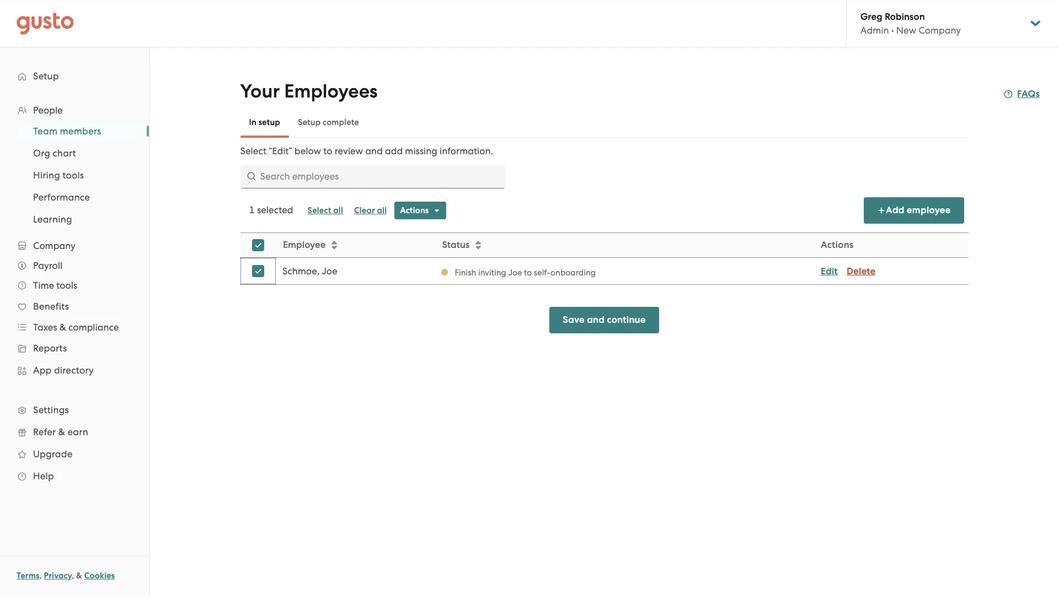 Task type: locate. For each thing, give the bounding box(es) containing it.
tools inside "link"
[[63, 170, 84, 181]]

select
[[240, 146, 266, 157], [308, 206, 331, 216]]

home image
[[17, 12, 74, 34]]

2 list from the top
[[0, 120, 149, 231]]

select inside button
[[308, 206, 331, 216]]

compliance
[[68, 322, 119, 333]]

1 vertical spatial actions
[[821, 239, 853, 251]]

selected
[[257, 205, 293, 216]]

tools inside dropdown button
[[56, 280, 77, 291]]

self-
[[534, 268, 550, 278]]

0 vertical spatial select
[[240, 146, 266, 157]]

select all
[[308, 206, 343, 216]]

1 horizontal spatial to
[[524, 268, 532, 278]]

to left self-
[[524, 268, 532, 278]]

&
[[59, 322, 66, 333], [58, 427, 65, 438], [76, 572, 82, 581]]

actions button
[[395, 202, 447, 220]]

0 horizontal spatial to
[[323, 146, 332, 157]]

clear all
[[354, 206, 387, 216]]

2 vertical spatial &
[[76, 572, 82, 581]]

upgrade
[[33, 449, 73, 460]]

select "edit" below to review and add missing information.
[[240, 146, 493, 157]]

and right save
[[587, 314, 605, 326]]

1
[[249, 205, 255, 216]]

1 horizontal spatial and
[[587, 314, 605, 326]]

and left add in the left of the page
[[365, 146, 383, 157]]

grid
[[240, 233, 968, 285]]

robinson
[[885, 11, 925, 23]]

1 horizontal spatial select
[[308, 206, 331, 216]]

0 vertical spatial actions
[[400, 206, 429, 216]]

delete
[[847, 266, 876, 277]]

time tools button
[[11, 276, 138, 296]]

complete
[[323, 118, 359, 127]]

0 vertical spatial setup
[[33, 71, 59, 82]]

review
[[335, 146, 363, 157]]

& left earn
[[58, 427, 65, 438]]

save
[[563, 314, 585, 326]]

performance link
[[20, 188, 138, 207]]

app directory link
[[11, 361, 138, 381]]

setup for setup
[[33, 71, 59, 82]]

list
[[0, 100, 149, 488], [0, 120, 149, 231]]

hiring tools link
[[20, 165, 138, 185]]

1 horizontal spatial company
[[919, 25, 961, 36]]

& right taxes
[[59, 322, 66, 333]]

Search employees field
[[240, 164, 505, 189]]

in setup tab panel
[[240, 145, 968, 285]]

org chart link
[[20, 143, 138, 163]]

inviting
[[478, 268, 506, 278]]

0 horizontal spatial and
[[365, 146, 383, 157]]

refer & earn link
[[11, 423, 138, 442]]

2 all from the left
[[377, 206, 387, 216]]

0 vertical spatial to
[[323, 146, 332, 157]]

setup inside gusto navigation element
[[33, 71, 59, 82]]

actions up edit link at the right top of page
[[821, 239, 853, 251]]

and
[[365, 146, 383, 157], [587, 314, 605, 326]]

learning
[[33, 214, 72, 225]]

new
[[896, 25, 916, 36]]

clear
[[354, 206, 375, 216]]

company right new
[[919, 25, 961, 36]]

"edit"
[[269, 146, 292, 157]]

refer & earn
[[33, 427, 88, 438]]

add employee
[[886, 205, 951, 216]]

employee
[[283, 239, 325, 251]]

employees tab list
[[240, 107, 968, 138]]

1 vertical spatial and
[[587, 314, 605, 326]]

to inside grid
[[524, 268, 532, 278]]

all
[[333, 206, 343, 216], [377, 206, 387, 216]]

company up payroll
[[33, 241, 75, 252]]

grid containing employee
[[240, 233, 968, 285]]

joe right schmoe,
[[321, 266, 337, 277]]

list containing people
[[0, 100, 149, 488]]

0 vertical spatial company
[[919, 25, 961, 36]]

cookies
[[84, 572, 115, 581]]

0 vertical spatial &
[[59, 322, 66, 333]]

benefits link
[[11, 297, 138, 317]]

cookies button
[[84, 570, 115, 583]]

performance
[[33, 192, 90, 203]]

1 list from the top
[[0, 100, 149, 488]]

setup complete button
[[289, 109, 368, 136]]

edit link
[[821, 266, 838, 277]]

all left the clear
[[333, 206, 343, 216]]

all right the clear
[[377, 206, 387, 216]]

team
[[33, 126, 57, 137]]

employee button
[[276, 234, 434, 257]]

edit
[[821, 266, 838, 277]]

0 vertical spatial and
[[365, 146, 383, 157]]

below
[[294, 146, 321, 157]]

and inside button
[[587, 314, 605, 326]]

select for select all
[[308, 206, 331, 216]]

& left cookies button
[[76, 572, 82, 581]]

0 horizontal spatial company
[[33, 241, 75, 252]]

status button
[[435, 234, 813, 257]]

your employees
[[240, 80, 378, 103]]

team members link
[[20, 121, 138, 141]]

onboarding
[[550, 268, 595, 278]]

save and continue button
[[550, 307, 659, 334]]

•
[[891, 25, 894, 36]]

0 horizontal spatial actions
[[400, 206, 429, 216]]

1 horizontal spatial all
[[377, 206, 387, 216]]

actions
[[400, 206, 429, 216], [821, 239, 853, 251]]

& inside dropdown button
[[59, 322, 66, 333]]

to for self-
[[524, 268, 532, 278]]

add
[[385, 146, 403, 157]]

finish inviting joe to self-onboarding
[[454, 268, 595, 278]]

joe
[[321, 266, 337, 277], [508, 268, 522, 278]]

employees
[[284, 80, 378, 103]]

hiring tools
[[33, 170, 84, 181]]

1 vertical spatial company
[[33, 241, 75, 252]]

select up employee on the left top of page
[[308, 206, 331, 216]]

reports link
[[11, 339, 138, 359]]

settings link
[[11, 401, 138, 420]]

0 horizontal spatial select
[[240, 146, 266, 157]]

setup inside button
[[298, 118, 321, 127]]

setup up people
[[33, 71, 59, 82]]

your
[[240, 80, 280, 103]]

1 vertical spatial &
[[58, 427, 65, 438]]

select left ""edit""
[[240, 146, 266, 157]]

1 vertical spatial to
[[524, 268, 532, 278]]

1 , from the left
[[40, 572, 42, 581]]

1 horizontal spatial setup
[[298, 118, 321, 127]]

to right below
[[323, 146, 332, 157]]

help
[[33, 471, 54, 482]]

setup up below
[[298, 118, 321, 127]]

tools down payroll dropdown button in the left of the page
[[56, 280, 77, 291]]

actions right clear all button
[[400, 206, 429, 216]]

in setup
[[249, 118, 280, 127]]

tools down the org chart link
[[63, 170, 84, 181]]

team members
[[33, 126, 101, 137]]

0 vertical spatial tools
[[63, 170, 84, 181]]

& for earn
[[58, 427, 65, 438]]

faqs
[[1017, 88, 1040, 100]]

1 vertical spatial select
[[308, 206, 331, 216]]

admin
[[861, 25, 889, 36]]

, left cookies button
[[72, 572, 74, 581]]

reports
[[33, 343, 67, 354]]

1 horizontal spatial ,
[[72, 572, 74, 581]]

hiring
[[33, 170, 60, 181]]

taxes
[[33, 322, 57, 333]]

1 vertical spatial tools
[[56, 280, 77, 291]]

, left privacy link
[[40, 572, 42, 581]]

to
[[323, 146, 332, 157], [524, 268, 532, 278]]

select all button
[[302, 202, 349, 220]]

privacy
[[44, 572, 72, 581]]

joe right inviting
[[508, 268, 522, 278]]

0 horizontal spatial all
[[333, 206, 343, 216]]

1 all from the left
[[333, 206, 343, 216]]

0 horizontal spatial ,
[[40, 572, 42, 581]]

save and continue
[[563, 314, 646, 326]]

settings
[[33, 405, 69, 416]]

0 horizontal spatial setup
[[33, 71, 59, 82]]

setup
[[33, 71, 59, 82], [298, 118, 321, 127]]

status
[[442, 239, 469, 251]]

members
[[60, 126, 101, 137]]

1 vertical spatial setup
[[298, 118, 321, 127]]

1 horizontal spatial actions
[[821, 239, 853, 251]]

list containing team members
[[0, 120, 149, 231]]

payroll button
[[11, 256, 138, 276]]



Task type: vqa. For each thing, say whether or not it's contained in the screenshot.
top PARTY
no



Task type: describe. For each thing, give the bounding box(es) containing it.
refer
[[33, 427, 56, 438]]

setup for setup complete
[[298, 118, 321, 127]]

clear all button
[[349, 202, 392, 220]]

tools for time tools
[[56, 280, 77, 291]]

people button
[[11, 100, 138, 120]]

setup
[[259, 118, 280, 127]]

org chart
[[33, 148, 76, 159]]

org
[[33, 148, 50, 159]]

terms , privacy , & cookies
[[17, 572, 115, 581]]

in setup button
[[240, 109, 289, 136]]

greg
[[861, 11, 883, 23]]

payroll
[[33, 260, 62, 271]]

in
[[249, 118, 256, 127]]

company button
[[11, 236, 138, 256]]

to for review
[[323, 146, 332, 157]]

all for select all
[[333, 206, 343, 216]]

add
[[886, 205, 905, 216]]

missing
[[405, 146, 437, 157]]

2 , from the left
[[72, 572, 74, 581]]

and inside in setup tab panel
[[365, 146, 383, 157]]

1 selected status
[[249, 205, 293, 216]]

setup link
[[11, 66, 138, 86]]

actions inside dropdown button
[[400, 206, 429, 216]]

taxes & compliance button
[[11, 318, 138, 338]]

0 horizontal spatial joe
[[321, 266, 337, 277]]

directory
[[54, 365, 94, 376]]

setup complete
[[298, 118, 359, 127]]

help link
[[11, 467, 138, 487]]

terms
[[17, 572, 40, 581]]

1 horizontal spatial joe
[[508, 268, 522, 278]]

tools for hiring tools
[[63, 170, 84, 181]]

taxes & compliance
[[33, 322, 119, 333]]

app
[[33, 365, 52, 376]]

employee
[[907, 205, 951, 216]]

schmoe,
[[282, 266, 319, 277]]

select for select "edit" below to review and add missing information.
[[240, 146, 266, 157]]

privacy link
[[44, 572, 72, 581]]

information.
[[440, 146, 493, 157]]

app directory
[[33, 365, 94, 376]]

faqs button
[[1004, 88, 1040, 101]]

company inside the greg robinson admin • new company
[[919, 25, 961, 36]]

company inside "dropdown button"
[[33, 241, 75, 252]]

all for clear all
[[377, 206, 387, 216]]

Select row checkbox
[[246, 259, 270, 284]]

earn
[[68, 427, 88, 438]]

delete button
[[847, 265, 876, 278]]

gusto navigation element
[[0, 47, 149, 505]]

chart
[[53, 148, 76, 159]]

finish
[[454, 268, 476, 278]]

time tools
[[33, 280, 77, 291]]

1 selected
[[249, 205, 293, 216]]

terms link
[[17, 572, 40, 581]]

schmoe, joe
[[282, 266, 337, 277]]

add employee button
[[864, 197, 964, 224]]

time
[[33, 280, 54, 291]]

learning link
[[20, 210, 138, 229]]

Select all rows on this page checkbox
[[246, 233, 270, 258]]

& for compliance
[[59, 322, 66, 333]]

upgrade link
[[11, 445, 138, 464]]

add employee link
[[864, 197, 964, 224]]

continue
[[607, 314, 646, 326]]



